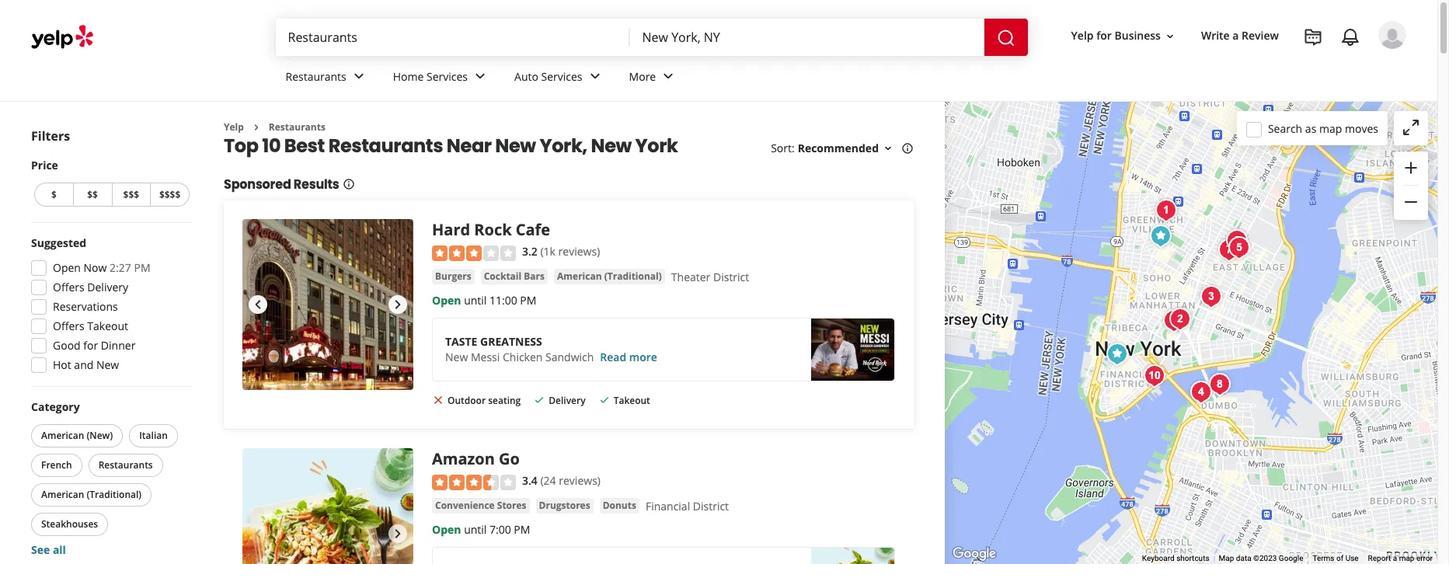 Task type: locate. For each thing, give the bounding box(es) containing it.
24 chevron down v2 image inside restaurants link
[[350, 67, 368, 86]]

user actions element
[[1059, 19, 1428, 115]]

american (traditional) link
[[554, 269, 665, 284]]

pm for amazon go
[[514, 522, 530, 537]]

1 horizontal spatial a
[[1393, 554, 1397, 563]]

new down taste
[[445, 350, 468, 364]]

0 horizontal spatial delivery
[[87, 280, 128, 295]]

next image
[[389, 525, 407, 543]]

and
[[74, 357, 94, 372]]

open for amazon
[[432, 522, 461, 537]]

auto services
[[515, 69, 583, 84]]

1 previous image from the top
[[249, 296, 267, 314]]

reservations
[[53, 299, 118, 314]]

chicken
[[503, 350, 543, 364]]

cocktail bars
[[484, 270, 545, 283]]

open inside group
[[53, 260, 81, 275]]

convenience
[[435, 499, 495, 512]]

cocktail bars button
[[481, 269, 548, 284]]

auto
[[515, 69, 539, 84]]

0 vertical spatial delivery
[[87, 280, 128, 295]]

takeout up 'dinner'
[[87, 319, 128, 333]]

yelp for yelp for business
[[1071, 28, 1094, 43]]

1 vertical spatial group
[[26, 235, 193, 378]]

group containing category
[[28, 399, 193, 558]]

none field up home services link
[[288, 29, 617, 46]]

theater district
[[671, 270, 749, 284]]

drugstores link
[[536, 498, 593, 513]]

1 vertical spatial map
[[1399, 554, 1415, 563]]

until left 11:00
[[464, 293, 487, 308]]

2 vertical spatial group
[[28, 399, 193, 558]]

american
[[557, 270, 602, 283], [41, 429, 84, 442], [41, 488, 84, 501]]

for inside yelp for business button
[[1097, 28, 1112, 43]]

2 vertical spatial open
[[432, 522, 461, 537]]

results
[[294, 176, 339, 194]]

good for dinner
[[53, 338, 136, 353]]

0 horizontal spatial yelp
[[224, 120, 244, 134]]

offers up reservations
[[53, 280, 84, 295]]

1 vertical spatial restaurants link
[[269, 120, 326, 134]]

reviews) up drugstores
[[559, 473, 601, 488]]

open for hard
[[432, 293, 461, 308]]

offers for offers delivery
[[53, 280, 84, 295]]

16 checkmark v2 image for delivery
[[533, 394, 546, 406]]

16 checkmark v2 image down the read
[[598, 394, 611, 406]]

1 vertical spatial yelp
[[224, 120, 244, 134]]

services left 24 chevron down v2 image
[[541, 69, 583, 84]]

takeout down "more"
[[614, 394, 650, 407]]

2 vertical spatial pm
[[514, 522, 530, 537]]

open
[[53, 260, 81, 275], [432, 293, 461, 308], [432, 522, 461, 537]]

(1k
[[540, 244, 556, 259]]

a for write
[[1233, 28, 1239, 43]]

0 horizontal spatial map
[[1320, 121, 1342, 136]]

home services link
[[381, 56, 502, 101]]

16 checkmark v2 image for takeout
[[598, 394, 611, 406]]

pm for hard rock cafe
[[520, 293, 537, 308]]

bars
[[524, 270, 545, 283]]

stores
[[497, 499, 527, 512]]

(traditional)
[[604, 270, 662, 283], [87, 488, 142, 501]]

0 vertical spatial american (traditional) button
[[554, 269, 665, 284]]

yelp left 16 chevron right v2 icon
[[224, 120, 244, 134]]

24 chevron down v2 image inside home services link
[[471, 67, 490, 86]]

write
[[1201, 28, 1230, 43]]

open now 2:27 pm
[[53, 260, 150, 275]]

for
[[1097, 28, 1112, 43], [83, 338, 98, 353]]

2 previous image from the top
[[249, 525, 267, 543]]

previous image
[[249, 296, 267, 314], [249, 525, 267, 543]]

7:00
[[490, 522, 511, 537]]

2 16 checkmark v2 image from the left
[[598, 394, 611, 406]]

0 vertical spatial slideshow element
[[242, 219, 413, 390]]

24 chevron down v2 image
[[350, 67, 368, 86], [471, 67, 490, 86], [659, 67, 678, 86]]

american (traditional) up steakhouses
[[41, 488, 142, 501]]

0 vertical spatial offers
[[53, 280, 84, 295]]

0 vertical spatial open
[[53, 260, 81, 275]]

restaurants inside the "restaurants" button
[[98, 459, 153, 472]]

0 vertical spatial for
[[1097, 28, 1112, 43]]

projects image
[[1304, 28, 1323, 47]]

slideshow element for hard
[[242, 219, 413, 390]]

district
[[713, 270, 749, 284], [693, 499, 729, 513]]

offers for offers takeout
[[53, 319, 84, 333]]

2 24 chevron down v2 image from the left
[[471, 67, 490, 86]]

next image
[[389, 296, 407, 314]]

1 vertical spatial (traditional)
[[87, 488, 142, 501]]

0 vertical spatial until
[[464, 293, 487, 308]]

0 vertical spatial district
[[713, 270, 749, 284]]

3.2 star rating image
[[432, 245, 516, 261]]

0 horizontal spatial 16 checkmark v2 image
[[533, 394, 546, 406]]

2 slideshow element from the top
[[242, 449, 413, 564]]

delivery
[[87, 280, 128, 295], [549, 394, 586, 407]]

0 horizontal spatial services
[[427, 69, 468, 84]]

offers takeout
[[53, 319, 128, 333]]

burgers link
[[432, 269, 475, 284]]

pm
[[134, 260, 150, 275], [520, 293, 537, 308], [514, 522, 530, 537]]

hard rock cafe
[[432, 219, 550, 240]]

1 vertical spatial american (traditional)
[[41, 488, 142, 501]]

$
[[51, 188, 57, 201]]

hot and new
[[53, 357, 119, 372]]

open down convenience on the bottom
[[432, 522, 461, 537]]

sponsored results
[[224, 176, 339, 194]]

1 slideshow element from the top
[[242, 219, 413, 390]]

1 horizontal spatial 16 checkmark v2 image
[[598, 394, 611, 406]]

error
[[1417, 554, 1433, 563]]

services inside 'link'
[[541, 69, 583, 84]]

reviews) right (1k
[[558, 244, 600, 259]]

(24
[[540, 473, 556, 488]]

until for amazon
[[464, 522, 487, 537]]

1 16 checkmark v2 image from the left
[[533, 394, 546, 406]]

1 horizontal spatial takeout
[[614, 394, 650, 407]]

24 chevron down v2 image left home
[[350, 67, 368, 86]]

1 vertical spatial slideshow element
[[242, 449, 413, 564]]

none field up the business categories element
[[642, 29, 972, 46]]

1 services from the left
[[427, 69, 468, 84]]

0 horizontal spatial for
[[83, 338, 98, 353]]

2 until from the top
[[464, 522, 487, 537]]

use
[[1346, 554, 1359, 563]]

new inside group
[[96, 357, 119, 372]]

0 vertical spatial previous image
[[249, 296, 267, 314]]

1 24 chevron down v2 image from the left
[[350, 67, 368, 86]]

for down offers takeout
[[83, 338, 98, 353]]

1 horizontal spatial for
[[1097, 28, 1112, 43]]

zoom out image
[[1402, 193, 1421, 212]]

until down convenience stores button
[[464, 522, 487, 537]]

None field
[[288, 29, 617, 46], [642, 29, 972, 46]]

reviews) for hard rock cafe
[[558, 244, 600, 259]]

1 horizontal spatial (traditional)
[[604, 270, 662, 283]]

2 services from the left
[[541, 69, 583, 84]]

1 vertical spatial american
[[41, 429, 84, 442]]

0 vertical spatial (traditional)
[[604, 270, 662, 283]]

zoom in image
[[1402, 158, 1421, 177]]

best
[[284, 133, 325, 159]]

1 vertical spatial pm
[[520, 293, 537, 308]]

amazon
[[432, 449, 495, 470]]

1 vertical spatial until
[[464, 522, 487, 537]]

3.4 star rating image
[[432, 475, 516, 490]]

3.4 (24 reviews)
[[522, 473, 601, 488]]

services for auto services
[[541, 69, 583, 84]]

restaurants
[[286, 69, 346, 84], [269, 120, 326, 134], [328, 133, 443, 159], [98, 459, 153, 472]]

1 vertical spatial open
[[432, 293, 461, 308]]

restaurants link up best
[[273, 56, 381, 101]]

0 vertical spatial reviews)
[[558, 244, 600, 259]]

1 offers from the top
[[53, 280, 84, 295]]

0 vertical spatial map
[[1320, 121, 1342, 136]]

american (traditional) button down "3.2 (1k reviews)"
[[554, 269, 665, 284]]

3.2 (1k reviews)
[[522, 244, 600, 259]]

3 24 chevron down v2 image from the left
[[659, 67, 678, 86]]

new right near
[[495, 133, 536, 159]]

cocktail bars link
[[481, 269, 548, 284]]

district right 'financial'
[[693, 499, 729, 513]]

0 horizontal spatial none field
[[288, 29, 617, 46]]

offers
[[53, 280, 84, 295], [53, 319, 84, 333]]

american down french button
[[41, 488, 84, 501]]

$ button
[[34, 183, 73, 207]]

keyboard shortcuts
[[1142, 554, 1210, 563]]

None search field
[[276, 19, 1031, 56]]

2 none field from the left
[[642, 29, 972, 46]]

group
[[1394, 152, 1428, 220], [26, 235, 193, 378], [28, 399, 193, 558]]

open down burgers button
[[432, 293, 461, 308]]

donuts link
[[600, 498, 640, 513]]

0 horizontal spatial a
[[1233, 28, 1239, 43]]

16 chevron down v2 image
[[1164, 30, 1177, 42]]

read
[[600, 350, 627, 364]]

american down category
[[41, 429, 84, 442]]

none field near
[[642, 29, 972, 46]]

(traditional) down the "restaurants" button
[[87, 488, 142, 501]]

brad k. image
[[1379, 21, 1407, 49]]

italian button
[[129, 424, 178, 448]]

yelp left business
[[1071, 28, 1094, 43]]

24 chevron down v2 image for restaurants
[[350, 67, 368, 86]]

american (traditional) down "3.2 (1k reviews)"
[[557, 270, 662, 283]]

google
[[1279, 554, 1304, 563]]

amazon go link
[[432, 449, 520, 470]]

24 chevron down v2 image inside more link
[[659, 67, 678, 86]]

0 vertical spatial a
[[1233, 28, 1239, 43]]

home
[[393, 69, 424, 84]]

a right write
[[1233, 28, 1239, 43]]

a right report
[[1393, 554, 1397, 563]]

pm right 2:27
[[134, 260, 150, 275]]

york
[[635, 133, 678, 159]]

1 until from the top
[[464, 293, 487, 308]]

services right home
[[427, 69, 468, 84]]

1 horizontal spatial 24 chevron down v2 image
[[471, 67, 490, 86]]

none field find
[[288, 29, 617, 46]]

1 vertical spatial district
[[693, 499, 729, 513]]

1 vertical spatial previous image
[[249, 525, 267, 543]]

for left business
[[1097, 28, 1112, 43]]

a
[[1233, 28, 1239, 43], [1393, 554, 1397, 563]]

a for report
[[1393, 554, 1397, 563]]

1 none field from the left
[[288, 29, 617, 46]]

restaurants down (new)
[[98, 459, 153, 472]]

slideshow element for amazon
[[242, 449, 413, 564]]

until
[[464, 293, 487, 308], [464, 522, 487, 537]]

restaurants up best
[[286, 69, 346, 84]]

2 offers from the top
[[53, 319, 84, 333]]

expand map image
[[1402, 118, 1421, 137]]

new down 'dinner'
[[96, 357, 119, 372]]

1 horizontal spatial american (traditional)
[[557, 270, 662, 283]]

1 vertical spatial a
[[1393, 554, 1397, 563]]

hard rock cafe link
[[432, 219, 550, 240]]

1 vertical spatial takeout
[[614, 394, 650, 407]]

the frenchman's dough image
[[1139, 360, 1170, 391]]

shortcuts
[[1177, 554, 1210, 563]]

takeout
[[87, 319, 128, 333], [614, 394, 650, 407]]

0 vertical spatial takeout
[[87, 319, 128, 333]]

10
[[262, 133, 281, 159]]

map data ©2023 google
[[1219, 554, 1304, 563]]

pm right 7:00
[[514, 522, 530, 537]]

american (traditional) button up steakhouses
[[31, 483, 152, 507]]

0 horizontal spatial american (traditional)
[[41, 488, 142, 501]]

restaurants inside restaurants link
[[286, 69, 346, 84]]

16 info v2 image
[[902, 142, 914, 155]]

0 horizontal spatial 24 chevron down v2 image
[[350, 67, 368, 86]]

16 checkmark v2 image
[[533, 394, 546, 406], [598, 394, 611, 406]]

category
[[31, 399, 80, 414]]

2 horizontal spatial 24 chevron down v2 image
[[659, 67, 678, 86]]

24 chevron down v2 image right more
[[659, 67, 678, 86]]

outdoor
[[448, 394, 486, 407]]

reviews) for amazon go
[[559, 473, 601, 488]]

amazon go image
[[242, 449, 413, 564]]

more link
[[617, 56, 690, 101]]

pm down the bars in the left of the page
[[520, 293, 537, 308]]

1 vertical spatial delivery
[[549, 394, 586, 407]]

district for hard rock cafe
[[713, 270, 749, 284]]

(traditional) left theater
[[604, 270, 662, 283]]

delivery down open now 2:27 pm
[[87, 280, 128, 295]]

delivery down sandwich
[[549, 394, 586, 407]]

1 horizontal spatial services
[[541, 69, 583, 84]]

map right as
[[1320, 121, 1342, 136]]

cafe
[[516, 219, 550, 240]]

1 vertical spatial american (traditional) button
[[31, 483, 152, 507]]

district right theater
[[713, 270, 749, 284]]

3.4
[[522, 473, 538, 488]]

top 10 best restaurants near new york, new york
[[224, 133, 678, 159]]

restaurants link right 16 chevron right v2 icon
[[269, 120, 326, 134]]

american down "3.2 (1k reviews)"
[[557, 270, 602, 283]]

1 vertical spatial reviews)
[[559, 473, 601, 488]]

0 horizontal spatial (traditional)
[[87, 488, 142, 501]]

16 close v2 image
[[432, 394, 445, 406]]

services for home services
[[427, 69, 468, 84]]

1 vertical spatial for
[[83, 338, 98, 353]]

open down suggested
[[53, 260, 81, 275]]

0 vertical spatial pm
[[134, 260, 150, 275]]

yelp inside yelp for business button
[[1071, 28, 1094, 43]]

map left error
[[1399, 554, 1415, 563]]

drugstores button
[[536, 498, 593, 513]]

0 vertical spatial yelp
[[1071, 28, 1094, 43]]

offers up good
[[53, 319, 84, 333]]

1 horizontal spatial yelp
[[1071, 28, 1094, 43]]

taste greatness new messi chicken sandwich read more
[[445, 334, 657, 364]]

24 chevron down v2 image left auto on the left top
[[471, 67, 490, 86]]

outdoor seating
[[448, 394, 521, 407]]

16 checkmark v2 image right seating
[[533, 394, 546, 406]]

as
[[1306, 121, 1317, 136]]

1 horizontal spatial map
[[1399, 554, 1415, 563]]

0 vertical spatial american (traditional)
[[557, 270, 662, 283]]

1 horizontal spatial none field
[[642, 29, 972, 46]]

slideshow element
[[242, 219, 413, 390], [242, 449, 413, 564]]

recommended
[[798, 141, 879, 156]]

donuts button
[[600, 498, 640, 513]]

convenience stores button
[[432, 498, 530, 513]]

a inside write a review "link"
[[1233, 28, 1239, 43]]

1 vertical spatial offers
[[53, 319, 84, 333]]

0 horizontal spatial takeout
[[87, 319, 128, 333]]



Task type: describe. For each thing, give the bounding box(es) containing it.
time out market new york image
[[1186, 377, 1217, 408]]

home services
[[393, 69, 468, 84]]

$$$
[[123, 188, 139, 201]]

more
[[629, 69, 656, 84]]

yelp for business
[[1071, 28, 1161, 43]]

group containing suggested
[[26, 235, 193, 378]]

1 horizontal spatial american (traditional) button
[[554, 269, 665, 284]]

new inside taste greatness new messi chicken sandwich read more
[[445, 350, 468, 364]]

$$$ button
[[112, 183, 150, 207]]

Find text field
[[288, 29, 617, 46]]

see
[[31, 542, 50, 557]]

american (new)
[[41, 429, 113, 442]]

donuts
[[603, 499, 636, 512]]

amazon go image
[[1102, 338, 1133, 370]]

until for hard
[[464, 293, 487, 308]]

messi
[[471, 350, 500, 364]]

2 vertical spatial american
[[41, 488, 84, 501]]

0 vertical spatial american
[[557, 270, 602, 283]]

offers delivery
[[53, 280, 128, 295]]

york,
[[540, 133, 587, 159]]

steakhouses
[[41, 518, 98, 531]]

©2023
[[1254, 554, 1277, 563]]

hard
[[432, 219, 470, 240]]

google image
[[949, 544, 1000, 564]]

previous image for amazon go
[[249, 525, 267, 543]]

price
[[31, 158, 58, 173]]

0 vertical spatial restaurants link
[[273, 56, 381, 101]]

map
[[1219, 554, 1234, 563]]

24 chevron down v2 image
[[586, 67, 604, 86]]

2:27
[[110, 260, 131, 275]]

search as map moves
[[1268, 121, 1379, 136]]

24 chevron down v2 image for more
[[659, 67, 678, 86]]

keyboard shortcuts button
[[1142, 553, 1210, 564]]

new left york
[[591, 133, 632, 159]]

financial district
[[646, 499, 729, 513]]

notifications image
[[1341, 28, 1360, 47]]

yelp link
[[224, 120, 244, 134]]

ferns image
[[1222, 225, 1253, 256]]

ariari image
[[1214, 234, 1245, 265]]

$$$$ button
[[150, 183, 190, 207]]

recommended button
[[798, 141, 895, 156]]

delivery inside group
[[87, 280, 128, 295]]

16 chevron right v2 image
[[250, 121, 263, 134]]

0 vertical spatial group
[[1394, 152, 1428, 220]]

$$$$
[[159, 188, 181, 201]]

map for moves
[[1320, 121, 1342, 136]]

write a review link
[[1195, 22, 1285, 50]]

hot
[[53, 357, 71, 372]]

terms
[[1313, 554, 1335, 563]]

16 chevron down v2 image
[[882, 142, 895, 155]]

keyboard
[[1142, 554, 1175, 563]]

(new)
[[87, 429, 113, 442]]

restaurants up 16 info v2 icon
[[328, 133, 443, 159]]

amazon go
[[432, 449, 520, 470]]

filters
[[31, 127, 70, 145]]

previous image for hard rock cafe
[[249, 296, 267, 314]]

1 horizontal spatial delivery
[[549, 394, 586, 407]]

joe's shanghai image
[[1165, 303, 1196, 335]]

3.2
[[522, 244, 538, 259]]

thursday kitchen image
[[1224, 232, 1255, 263]]

suggested
[[31, 235, 86, 250]]

Near text field
[[642, 29, 972, 46]]

11:00
[[490, 293, 517, 308]]

open until 11:00 pm
[[432, 293, 537, 308]]

for for business
[[1097, 28, 1112, 43]]

price group
[[31, 158, 193, 210]]

see all button
[[31, 542, 66, 557]]

now
[[84, 260, 107, 275]]

for for dinner
[[83, 338, 98, 353]]

american inside button
[[41, 429, 84, 442]]

french button
[[31, 454, 82, 477]]

of
[[1337, 554, 1344, 563]]

cocktail
[[484, 270, 522, 283]]

district for amazon go
[[693, 499, 729, 513]]

burgers
[[435, 270, 471, 283]]

ye's apothecary image
[[1196, 281, 1227, 312]]

$$ button
[[73, 183, 112, 207]]

moves
[[1345, 121, 1379, 136]]

rock
[[474, 219, 512, 240]]

pm inside group
[[134, 260, 150, 275]]

sort:
[[771, 141, 795, 156]]

steakhouses button
[[31, 513, 108, 536]]

auto services link
[[502, 56, 617, 101]]

sandwich
[[546, 350, 594, 364]]

greatness
[[480, 334, 542, 349]]

kong sihk tong 港食堂 image
[[1159, 305, 1190, 336]]

theater
[[671, 270, 711, 284]]

terms of use link
[[1313, 554, 1359, 563]]

burgers button
[[432, 269, 475, 284]]

french
[[41, 459, 72, 472]]

search image
[[997, 28, 1015, 47]]

0 horizontal spatial american (traditional) button
[[31, 483, 152, 507]]

financial
[[646, 499, 690, 513]]

seating
[[488, 394, 521, 407]]

convenience stores
[[435, 499, 527, 512]]

business
[[1115, 28, 1161, 43]]

american (traditional) inside group
[[41, 488, 142, 501]]

$$
[[87, 188, 98, 201]]

see all
[[31, 542, 66, 557]]

celestine image
[[1205, 369, 1236, 400]]

restaurants right 16 chevron right v2 icon
[[269, 120, 326, 134]]

all
[[53, 542, 66, 557]]

yelp for yelp link on the left
[[224, 120, 244, 134]]

map region
[[750, 0, 1449, 564]]

tqto image
[[1146, 220, 1177, 251]]

hard rock cafe image
[[242, 219, 413, 390]]

go
[[499, 449, 520, 470]]

search
[[1268, 121, 1303, 136]]

report a map error link
[[1368, 554, 1433, 563]]

open until 7:00 pm
[[432, 522, 530, 537]]

24 chevron down v2 image for home services
[[471, 67, 490, 86]]

good
[[53, 338, 81, 353]]

map for error
[[1399, 554, 1415, 563]]

business categories element
[[273, 56, 1407, 101]]

write a review
[[1201, 28, 1279, 43]]

report
[[1368, 554, 1391, 563]]

near
[[447, 133, 492, 159]]

olio e più image
[[1151, 195, 1182, 226]]

terms of use
[[1313, 554, 1359, 563]]

16 info v2 image
[[342, 178, 355, 191]]

data
[[1236, 554, 1252, 563]]



Task type: vqa. For each thing, say whether or not it's contained in the screenshot.
Coffee & Tea button
no



